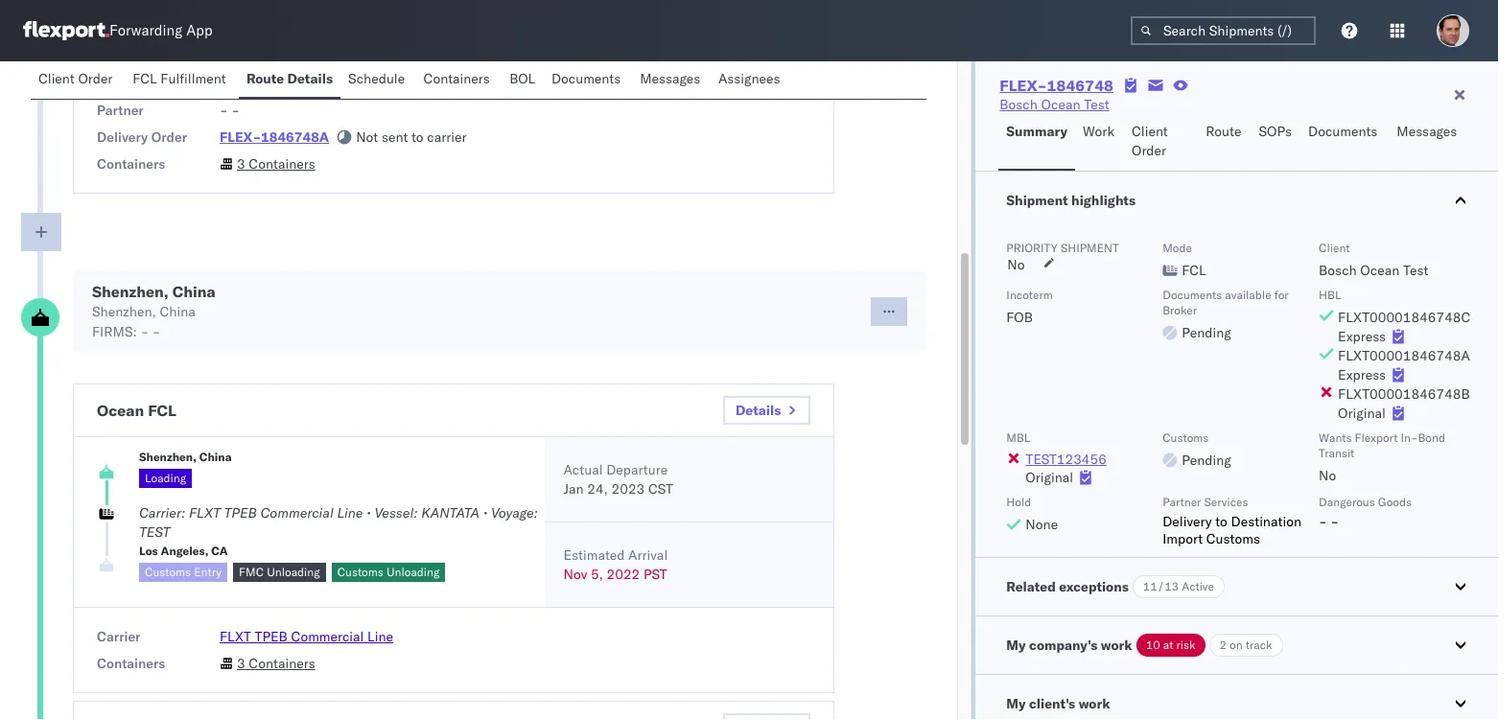 Task type: locate. For each thing, give the bounding box(es) containing it.
1 horizontal spatial line
[[367, 628, 393, 645]]

related exceptions
[[1006, 578, 1129, 596]]

no down transit
[[1319, 467, 1336, 484]]

1 horizontal spatial partner
[[1163, 495, 1201, 509]]

fcl fulfillment
[[133, 70, 226, 87]]

client order down flexport. image
[[38, 70, 113, 87]]

3 containers down flex-1846748a button
[[237, 155, 315, 173]]

work button
[[1075, 114, 1124, 171]]

test up flxt00001846748c on the right top
[[1403, 262, 1428, 279]]

11/13 active
[[1143, 579, 1214, 594]]

my for my client's work
[[1006, 695, 1026, 713]]

1 vertical spatial bosch
[[1319, 262, 1357, 279]]

1 vertical spatial route
[[1206, 123, 1241, 140]]

1 horizontal spatial documents button
[[1301, 114, 1389, 171]]

messages button
[[632, 61, 711, 99], [1389, 114, 1467, 171]]

to down services
[[1215, 513, 1228, 530]]

my left client's
[[1006, 695, 1026, 713]]

angeles,
[[161, 544, 209, 558]]

pending down broker
[[1182, 324, 1231, 341]]

2 vertical spatial china
[[199, 449, 232, 464]]

forwarding app
[[109, 22, 213, 40]]

flexport. image
[[23, 21, 109, 40]]

fcl down mode
[[1182, 262, 1206, 279]]

2 3 containers from the top
[[237, 655, 315, 672]]

mbl
[[1006, 431, 1030, 445]]

1 vertical spatial express
[[1338, 366, 1386, 384]]

0 horizontal spatial client
[[38, 70, 75, 87]]

0 horizontal spatial line
[[337, 504, 363, 522]]

delivery
[[97, 129, 148, 146], [1163, 513, 1212, 530]]

1 vertical spatial 3 containers
[[237, 655, 315, 672]]

1 horizontal spatial •
[[483, 504, 488, 522]]

transit
[[1319, 446, 1355, 460]]

order down fcl fulfillment button
[[151, 129, 187, 146]]

documents button right sops
[[1301, 114, 1389, 171]]

0 horizontal spatial route
[[246, 70, 284, 87]]

1 horizontal spatial unloading
[[386, 565, 440, 579]]

1 • from the left
[[366, 504, 371, 522]]

bosch up hbl
[[1319, 262, 1357, 279]]

flxt inside carrier: flxt tpeb commercial line • vessel: kantata • voyage: test
[[189, 504, 220, 522]]

carrier down forwarding app link
[[97, 75, 141, 92]]

client for topmost the client order button
[[38, 70, 75, 87]]

my left company's
[[1006, 637, 1026, 654]]

no down priority
[[1007, 256, 1025, 273]]

2 - - from the top
[[220, 102, 240, 119]]

0 vertical spatial messages button
[[632, 61, 711, 99]]

1 vertical spatial partner
[[1163, 495, 1201, 509]]

vessel:
[[374, 504, 418, 522]]

no
[[1007, 256, 1025, 273], [1319, 467, 1336, 484]]

1 my from the top
[[1006, 637, 1026, 654]]

1 unloading from the left
[[267, 565, 320, 579]]

commercial
[[260, 504, 334, 522], [291, 628, 364, 645]]

documents right sops
[[1308, 123, 1378, 140]]

assignees button
[[711, 61, 791, 99]]

24,
[[587, 481, 608, 498]]

1 horizontal spatial client
[[1132, 123, 1168, 140]]

estimated arrival nov 5, 2022 pst
[[563, 547, 668, 583]]

containers
[[423, 70, 490, 87], [97, 155, 165, 173], [249, 155, 315, 173], [97, 655, 165, 672], [249, 655, 315, 672]]

2 carrier from the top
[[97, 628, 141, 645]]

china for shenzhen, china loading
[[199, 449, 232, 464]]

pending
[[1182, 324, 1231, 341], [1182, 452, 1231, 469]]

1 vertical spatial details
[[736, 402, 781, 419]]

app
[[186, 22, 213, 40]]

original up flexport
[[1338, 405, 1386, 422]]

1 vertical spatial original
[[1026, 469, 1073, 486]]

0 horizontal spatial details
[[287, 70, 333, 87]]

route left sops
[[1206, 123, 1241, 140]]

0 vertical spatial express
[[1338, 328, 1386, 345]]

client right work
[[1132, 123, 1168, 140]]

wants flexport in-bond transit no
[[1319, 431, 1445, 484]]

bosch up summary
[[1000, 96, 1038, 113]]

flxt tpeb commercial line link
[[220, 628, 393, 645]]

hold
[[1006, 495, 1031, 509]]

0 horizontal spatial client order button
[[31, 61, 125, 99]]

my inside my client's work button
[[1006, 695, 1026, 713]]

shenzhen,
[[92, 282, 169, 301], [92, 303, 156, 320], [139, 449, 196, 464]]

for
[[1274, 288, 1289, 302]]

1 horizontal spatial documents
[[1163, 288, 1222, 302]]

fcl for fcl
[[1182, 262, 1206, 279]]

commercial inside carrier: flxt tpeb commercial line • vessel: kantata • voyage: test
[[260, 504, 334, 522]]

10 at risk
[[1146, 638, 1196, 652]]

0 vertical spatial flex-
[[1000, 76, 1047, 95]]

1 vertical spatial client
[[1132, 123, 1168, 140]]

1 vertical spatial work
[[1079, 695, 1110, 713]]

line left vessel:
[[337, 504, 363, 522]]

flxt down fmc
[[220, 628, 251, 645]]

• left vessel:
[[366, 504, 371, 522]]

0 horizontal spatial unloading
[[267, 565, 320, 579]]

express
[[1338, 328, 1386, 345], [1338, 366, 1386, 384]]

1 express from the top
[[1338, 328, 1386, 345]]

customs down los angeles, ca
[[145, 565, 191, 579]]

delivery down services
[[1163, 513, 1212, 530]]

assignees
[[718, 70, 780, 87]]

commercial up the fmc unloading
[[260, 504, 334, 522]]

to
[[411, 129, 424, 146], [1215, 513, 1228, 530]]

1 carrier from the top
[[97, 75, 141, 92]]

flxt00001846748b
[[1338, 386, 1470, 403]]

- - left route details
[[220, 75, 240, 92]]

0 horizontal spatial messages
[[640, 70, 700, 87]]

0 vertical spatial documents button
[[544, 61, 632, 99]]

2 horizontal spatial client
[[1319, 241, 1350, 255]]

1 horizontal spatial delivery
[[1163, 513, 1212, 530]]

1 vertical spatial tpeb
[[255, 628, 288, 645]]

pending up services
[[1182, 452, 1231, 469]]

work inside my client's work button
[[1079, 695, 1110, 713]]

client order for the right the client order button
[[1132, 123, 1168, 159]]

client order button down flexport. image
[[31, 61, 125, 99]]

0 vertical spatial line
[[337, 504, 363, 522]]

documents button
[[544, 61, 632, 99], [1301, 114, 1389, 171]]

documents right bol button
[[551, 70, 621, 87]]

ocean down firms:
[[97, 401, 144, 420]]

route up flex-1846748a
[[246, 70, 284, 87]]

order down forwarding app link
[[78, 70, 113, 87]]

0 horizontal spatial documents
[[551, 70, 621, 87]]

tpeb down the fmc unloading
[[255, 628, 288, 645]]

customs down services
[[1206, 530, 1260, 548]]

1 vertical spatial fcl
[[1182, 262, 1206, 279]]

2023
[[611, 481, 645, 498]]

los angeles, ca
[[139, 544, 228, 558]]

cst
[[648, 481, 673, 498]]

carrier down los
[[97, 628, 141, 645]]

flxt up ca
[[189, 504, 220, 522]]

express up flxt00001846748a
[[1338, 328, 1386, 345]]

documents up broker
[[1163, 288, 1222, 302]]

2 horizontal spatial ocean
[[1360, 262, 1400, 279]]

partner up import
[[1163, 495, 1201, 509]]

3 down flex-1846748a
[[237, 155, 245, 173]]

documents button right bol
[[544, 61, 632, 99]]

• left voyage:
[[483, 504, 488, 522]]

test
[[1084, 96, 1109, 113], [1403, 262, 1428, 279]]

flex- up bosch ocean test
[[1000, 76, 1047, 95]]

my for my company's work
[[1006, 637, 1026, 654]]

shenzhen, inside shenzhen, china loading
[[139, 449, 196, 464]]

fcl down forwarding
[[133, 70, 157, 87]]

2 unloading from the left
[[386, 565, 440, 579]]

0 vertical spatial tpeb
[[224, 504, 257, 522]]

customs up services
[[1163, 431, 1209, 445]]

not sent to carrier
[[356, 129, 467, 146]]

1 vertical spatial pending
[[1182, 452, 1231, 469]]

1 horizontal spatial order
[[151, 129, 187, 146]]

0 vertical spatial test
[[1084, 96, 1109, 113]]

1 horizontal spatial original
[[1338, 405, 1386, 422]]

flex- down fulfillment
[[220, 129, 261, 146]]

flxt
[[189, 504, 220, 522], [220, 628, 251, 645]]

line
[[337, 504, 363, 522], [367, 628, 393, 645]]

carrier for containers
[[97, 628, 141, 645]]

0 vertical spatial carrier
[[97, 75, 141, 92]]

line down customs unloading
[[367, 628, 393, 645]]

2 express from the top
[[1338, 366, 1386, 384]]

china inside shenzhen, china loading
[[199, 449, 232, 464]]

1 horizontal spatial details
[[736, 402, 781, 419]]

1 horizontal spatial flex-
[[1000, 76, 1047, 95]]

order right work button
[[1132, 142, 1166, 159]]

to right sent
[[411, 129, 424, 146]]

unloading
[[267, 565, 320, 579], [386, 565, 440, 579]]

bosch ocean test
[[1000, 96, 1109, 113]]

1 vertical spatial test
[[1403, 262, 1428, 279]]

2 vertical spatial documents
[[1163, 288, 1222, 302]]

unloading right fmc
[[267, 565, 320, 579]]

0 vertical spatial 3 containers
[[237, 155, 315, 173]]

0 vertical spatial client
[[38, 70, 75, 87]]

original down test123456 button
[[1026, 469, 1073, 486]]

tpeb up ca
[[224, 504, 257, 522]]

tpeb
[[224, 504, 257, 522], [255, 628, 288, 645]]

fob
[[1006, 309, 1033, 326]]

client down flexport. image
[[38, 70, 75, 87]]

route for route
[[1206, 123, 1241, 140]]

my
[[1006, 637, 1026, 654], [1006, 695, 1026, 713]]

1 horizontal spatial messages
[[1397, 123, 1457, 140]]

client order right work button
[[1132, 123, 1168, 159]]

0 vertical spatial to
[[411, 129, 424, 146]]

client order
[[38, 70, 113, 87], [1132, 123, 1168, 159]]

ca
[[211, 544, 228, 558]]

departure
[[606, 461, 668, 479]]

commercial down the fmc unloading
[[291, 628, 364, 645]]

flex-1846748a button
[[220, 129, 329, 146]]

work for my client's work
[[1079, 695, 1110, 713]]

at
[[1163, 638, 1173, 652]]

work right client's
[[1079, 695, 1110, 713]]

2 vertical spatial client
[[1319, 241, 1350, 255]]

2 • from the left
[[483, 504, 488, 522]]

5,
[[591, 566, 603, 583]]

available
[[1225, 288, 1271, 302]]

client order button right work
[[1124, 114, 1198, 171]]

0 vertical spatial documents
[[551, 70, 621, 87]]

1 horizontal spatial ocean
[[1041, 96, 1080, 113]]

0 horizontal spatial documents button
[[544, 61, 632, 99]]

0 vertical spatial bosch
[[1000, 96, 1038, 113]]

2
[[1220, 638, 1227, 652]]

2 on track
[[1220, 638, 1272, 652]]

0 vertical spatial partner
[[97, 102, 144, 119]]

import
[[1163, 530, 1203, 548]]

0 horizontal spatial original
[[1026, 469, 1073, 486]]

1 vertical spatial my
[[1006, 695, 1026, 713]]

1 horizontal spatial route
[[1206, 123, 1241, 140]]

partner up delivery order
[[97, 102, 144, 119]]

customs down carrier: flxt tpeb commercial line • vessel: kantata • voyage: test
[[337, 565, 383, 579]]

summary button
[[999, 114, 1075, 171]]

express for flxt00001846748c
[[1338, 328, 1386, 345]]

work left 10
[[1101, 637, 1132, 654]]

10
[[1146, 638, 1160, 652]]

2 vertical spatial fcl
[[148, 401, 176, 420]]

0 vertical spatial work
[[1101, 637, 1132, 654]]

0 horizontal spatial •
[[366, 504, 371, 522]]

0 vertical spatial flxt
[[189, 504, 220, 522]]

china
[[172, 282, 216, 301], [160, 303, 195, 320], [199, 449, 232, 464]]

1 - - from the top
[[220, 75, 240, 92]]

0 horizontal spatial partner
[[97, 102, 144, 119]]

1 horizontal spatial bosch
[[1319, 262, 1357, 279]]

test down 1846748
[[1084, 96, 1109, 113]]

route for route details
[[246, 70, 284, 87]]

to inside partner services delivery to destination import customs
[[1215, 513, 1228, 530]]

line inside carrier: flxt tpeb commercial line • vessel: kantata • voyage: test
[[337, 504, 363, 522]]

0 vertical spatial 3
[[237, 155, 245, 173]]

carrier
[[97, 75, 141, 92], [97, 628, 141, 645]]

none
[[1026, 516, 1058, 533]]

fcl up shenzhen, china loading
[[148, 401, 176, 420]]

2 my from the top
[[1006, 695, 1026, 713]]

2 pending from the top
[[1182, 452, 1231, 469]]

flex-
[[1000, 76, 1047, 95], [220, 129, 261, 146]]

1 vertical spatial carrier
[[97, 628, 141, 645]]

1 vertical spatial shenzhen,
[[92, 303, 156, 320]]

bosch ocean test link
[[1000, 95, 1109, 114]]

0 vertical spatial client order button
[[31, 61, 125, 99]]

0 vertical spatial client order
[[38, 70, 113, 87]]

express up flxt00001846748b
[[1338, 366, 1386, 384]]

1 vertical spatial no
[[1319, 467, 1336, 484]]

1 vertical spatial line
[[367, 628, 393, 645]]

1 horizontal spatial no
[[1319, 467, 1336, 484]]

details inside button
[[287, 70, 333, 87]]

nov
[[563, 566, 587, 583]]

0 vertical spatial no
[[1007, 256, 1025, 273]]

los
[[139, 544, 158, 558]]

0 horizontal spatial flex-
[[220, 129, 261, 146]]

0 vertical spatial pending
[[1182, 324, 1231, 341]]

voyage:
[[491, 504, 538, 522]]

0 vertical spatial - -
[[220, 75, 240, 92]]

1 vertical spatial messages
[[1397, 123, 1457, 140]]

0 vertical spatial fcl
[[133, 70, 157, 87]]

1 vertical spatial 3
[[237, 655, 245, 672]]

ocean down 'flex-1846748'
[[1041, 96, 1080, 113]]

carrier:
[[139, 504, 185, 522]]

ocean up flxt00001846748c on the right top
[[1360, 262, 1400, 279]]

2 3 from the top
[[237, 655, 245, 672]]

fcl
[[133, 70, 157, 87], [1182, 262, 1206, 279], [148, 401, 176, 420]]

sent
[[382, 129, 408, 146]]

- - for partner
[[220, 102, 240, 119]]

1 vertical spatial delivery
[[1163, 513, 1212, 530]]

fcl inside button
[[133, 70, 157, 87]]

unloading for fmc unloading
[[267, 565, 320, 579]]

3 down flxt tpeb commercial line link
[[237, 655, 245, 672]]

client order button
[[31, 61, 125, 99], [1124, 114, 1198, 171]]

1 vertical spatial flxt
[[220, 628, 251, 645]]

partner services delivery to destination import customs
[[1163, 495, 1302, 548]]

11/13
[[1143, 579, 1179, 594]]

order
[[78, 70, 113, 87], [151, 129, 187, 146], [1132, 142, 1166, 159]]

partner inside partner services delivery to destination import customs
[[1163, 495, 1201, 509]]

2 vertical spatial ocean
[[97, 401, 144, 420]]

0 vertical spatial route
[[246, 70, 284, 87]]

delivery down fcl fulfillment
[[97, 129, 148, 146]]

client up hbl
[[1319, 241, 1350, 255]]

0 vertical spatial ocean
[[1041, 96, 1080, 113]]

0 vertical spatial original
[[1338, 405, 1386, 422]]

actual departure jan 24, 2023 cst
[[563, 461, 673, 498]]

shenzhen, for shenzhen, china shenzhen, china firms: - -
[[92, 282, 169, 301]]

1 vertical spatial client order
[[1132, 123, 1168, 159]]

3 containers down flxt tpeb commercial line link
[[237, 655, 315, 672]]

ocean fcl
[[97, 401, 176, 420]]

1 pending from the top
[[1182, 324, 1231, 341]]

- - down fulfillment
[[220, 102, 240, 119]]

3
[[237, 155, 245, 173], [237, 655, 245, 672]]

work for my company's work
[[1101, 637, 1132, 654]]

partner
[[97, 102, 144, 119], [1163, 495, 1201, 509]]

unloading down vessel:
[[386, 565, 440, 579]]



Task type: describe. For each thing, give the bounding box(es) containing it.
schedule button
[[341, 61, 416, 99]]

unloading for customs unloading
[[386, 565, 440, 579]]

delivery inside partner services delivery to destination import customs
[[1163, 513, 1212, 530]]

1 vertical spatial china
[[160, 303, 195, 320]]

client bosch ocean test incoterm fob
[[1006, 241, 1428, 326]]

flex- for 1846748
[[1000, 76, 1047, 95]]

flxt tpeb commercial line
[[220, 628, 393, 645]]

shipment
[[1061, 241, 1119, 255]]

customs for customs unloading
[[337, 565, 383, 579]]

fmc unloading
[[239, 565, 320, 579]]

company's
[[1029, 637, 1098, 654]]

arrival
[[628, 547, 668, 564]]

0 horizontal spatial no
[[1007, 256, 1025, 273]]

flxt00001846748c
[[1338, 309, 1471, 326]]

client for the right the client order button
[[1132, 123, 1168, 140]]

route button
[[1198, 114, 1251, 171]]

1 vertical spatial documents
[[1308, 123, 1378, 140]]

flxt00001846748a
[[1338, 347, 1470, 364]]

shenzhen, china shenzhen, china firms: - -
[[92, 282, 216, 340]]

work
[[1083, 123, 1114, 140]]

fulfillment
[[160, 70, 226, 87]]

shenzhen, for shenzhen, china loading
[[139, 449, 196, 464]]

customs for customs
[[1163, 431, 1209, 445]]

carrier
[[427, 129, 467, 146]]

0 horizontal spatial bosch
[[1000, 96, 1038, 113]]

partner for partner
[[97, 102, 144, 119]]

flex- for 1846748a
[[220, 129, 261, 146]]

bosch inside client bosch ocean test incoterm fob
[[1319, 262, 1357, 279]]

forwarding app link
[[23, 21, 213, 40]]

schedule
[[348, 70, 405, 87]]

route details button
[[239, 61, 341, 99]]

2022
[[607, 566, 640, 583]]

pending for documents available for broker
[[1182, 324, 1231, 341]]

shipment highlights
[[1006, 192, 1136, 209]]

shenzhen, china loading
[[139, 449, 232, 485]]

fcl for fcl fulfillment
[[133, 70, 157, 87]]

2 horizontal spatial order
[[1132, 142, 1166, 159]]

on
[[1230, 638, 1243, 652]]

0 horizontal spatial messages button
[[632, 61, 711, 99]]

1 vertical spatial documents button
[[1301, 114, 1389, 171]]

my company's work
[[1006, 637, 1132, 654]]

1 vertical spatial commercial
[[291, 628, 364, 645]]

express for flxt00001846748a
[[1338, 366, 1386, 384]]

related
[[1006, 578, 1056, 596]]

0 horizontal spatial test
[[1084, 96, 1109, 113]]

0 vertical spatial messages
[[640, 70, 700, 87]]

0 horizontal spatial order
[[78, 70, 113, 87]]

incoterm
[[1006, 288, 1053, 302]]

0 horizontal spatial to
[[411, 129, 424, 146]]

risk
[[1176, 638, 1196, 652]]

loading
[[145, 470, 186, 485]]

destination
[[1231, 513, 1302, 530]]

customs for customs entry
[[145, 565, 191, 579]]

summary
[[1006, 123, 1068, 140]]

1 horizontal spatial messages button
[[1389, 114, 1467, 171]]

1 horizontal spatial client order button
[[1124, 114, 1198, 171]]

customs unloading
[[337, 565, 440, 579]]

Search Shipments (/) text field
[[1131, 16, 1316, 45]]

in-
[[1401, 431, 1418, 445]]

dangerous goods - -
[[1319, 495, 1412, 530]]

kantata
[[421, 504, 480, 522]]

firms:
[[92, 323, 137, 340]]

1846748a
[[261, 129, 329, 146]]

tpeb inside carrier: flxt tpeb commercial line • vessel: kantata • voyage: test
[[224, 504, 257, 522]]

bol button
[[502, 61, 544, 99]]

highlights
[[1071, 192, 1136, 209]]

0 vertical spatial delivery
[[97, 129, 148, 146]]

fmc
[[239, 565, 264, 579]]

services
[[1204, 495, 1248, 509]]

containers button
[[416, 61, 502, 99]]

shipment highlights button
[[976, 172, 1498, 229]]

priority
[[1006, 241, 1058, 255]]

client order for topmost the client order button
[[38, 70, 113, 87]]

client inside client bosch ocean test incoterm fob
[[1319, 241, 1350, 255]]

pending for customs
[[1182, 452, 1231, 469]]

documents available for broker
[[1163, 288, 1289, 317]]

documents inside documents available for broker
[[1163, 288, 1222, 302]]

1846748
[[1047, 76, 1114, 95]]

details inside button
[[736, 402, 781, 419]]

flex-1846748a
[[220, 129, 329, 146]]

wants
[[1319, 431, 1352, 445]]

ocean inside client bosch ocean test incoterm fob
[[1360, 262, 1400, 279]]

1 3 containers from the top
[[237, 155, 315, 173]]

containers inside button
[[423, 70, 490, 87]]

my client's work button
[[976, 675, 1498, 719]]

bol
[[509, 70, 535, 87]]

hbl
[[1319, 288, 1341, 302]]

no inside wants flexport in-bond transit no
[[1319, 467, 1336, 484]]

pst
[[643, 566, 667, 583]]

flex-1846748 link
[[1000, 76, 1114, 95]]

client's
[[1029, 695, 1075, 713]]

flex-1846748
[[1000, 76, 1114, 95]]

exceptions
[[1059, 578, 1129, 596]]

shipment
[[1006, 192, 1068, 209]]

- - for carrier
[[220, 75, 240, 92]]

test inside client bosch ocean test incoterm fob
[[1403, 262, 1428, 279]]

jan
[[563, 481, 584, 498]]

test123456 button
[[1026, 451, 1107, 468]]

0 horizontal spatial ocean
[[97, 401, 144, 420]]

flexport
[[1355, 431, 1398, 445]]

my client's work
[[1006, 695, 1110, 713]]

actual
[[563, 461, 603, 479]]

mode
[[1163, 241, 1192, 255]]

china for shenzhen, china shenzhen, china firms: - -
[[172, 282, 216, 301]]

1 3 from the top
[[237, 155, 245, 173]]

carrier for partner
[[97, 75, 141, 92]]

partner for partner services delivery to destination import customs
[[1163, 495, 1201, 509]]

bond
[[1418, 431, 1445, 445]]

customs inside partner services delivery to destination import customs
[[1206, 530, 1260, 548]]

goods
[[1378, 495, 1412, 509]]

test123456
[[1026, 451, 1107, 468]]

sops button
[[1251, 114, 1301, 171]]

delivery order
[[97, 129, 187, 146]]

broker
[[1163, 303, 1197, 317]]

test
[[139, 524, 170, 541]]

active
[[1182, 579, 1214, 594]]

dangerous
[[1319, 495, 1375, 509]]

priority shipment
[[1006, 241, 1119, 255]]



Task type: vqa. For each thing, say whether or not it's contained in the screenshot.
Ready for work, Blocked, In progress
no



